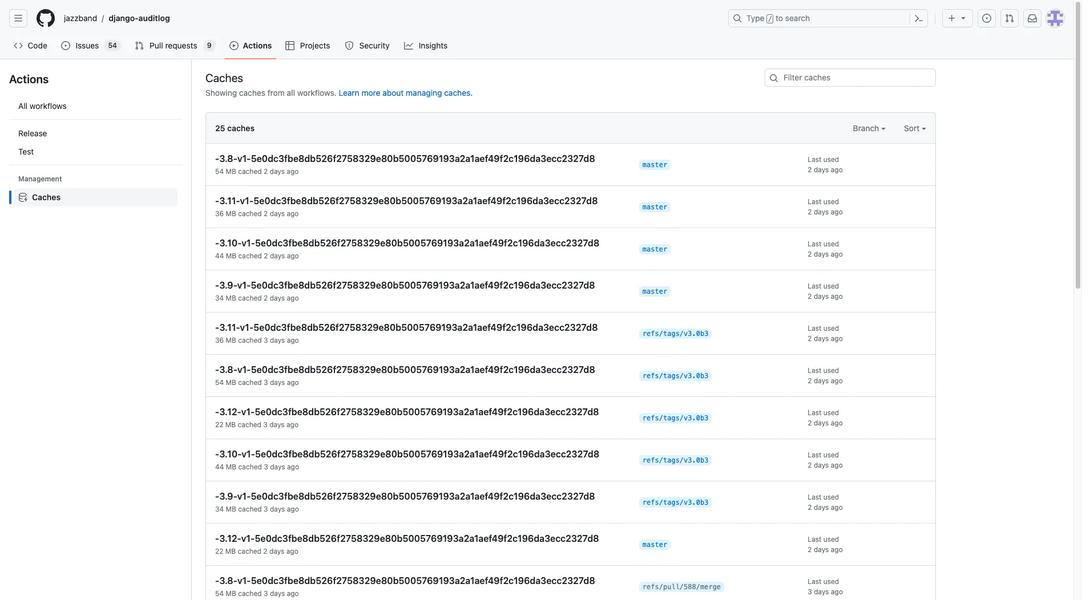 Task type: vqa. For each thing, say whether or not it's contained in the screenshot.


Task type: describe. For each thing, give the bounding box(es) containing it.
projects link
[[281, 37, 336, 54]]

learn
[[339, 88, 360, 98]]

command palette image
[[915, 14, 924, 23]]

workflows.
[[297, 88, 337, 98]]

security link
[[340, 37, 395, 54]]

branch button
[[853, 122, 886, 134]]

search image
[[770, 74, 779, 83]]

master for -3.12-v1-5e0dc3fbe8db526f2758329e80b5005769193a2a1aef49f2c196da3ecc2327d8
[[643, 541, 668, 549]]

mb inside the -3.11-v1-5e0dc3fbe8db526f2758329e80b5005769193a2a1aef49f2c196da3ecc2327d8 36 mb cached 3 days ago
[[226, 336, 236, 345]]

workflows
[[30, 101, 67, 111]]

sort
[[904, 123, 922, 133]]

master link for -3.11-v1-5e0dc3fbe8db526f2758329e80b5005769193a2a1aef49f2c196da3ecc2327d8
[[639, 202, 671, 212]]

-3.11-v1-5e0dc3fbe8db526f2758329e80b5005769193a2a1aef49f2c196da3ecc2327d8 36 mb cached 3 days ago
[[215, 323, 598, 345]]

v1- inside -3.12-v1-5e0dc3fbe8db526f2758329e80b5005769193a2a1aef49f2c196da3ecc2327d8 22 mb cached 3 days ago
[[241, 407, 255, 417]]

11 - from the top
[[215, 576, 219, 586]]

1 last from the top
[[808, 155, 822, 164]]

mb inside -3.10-v1-5e0dc3fbe8db526f2758329e80b5005769193a2a1aef49f2c196da3ecc2327d8 44 mb cached 3 days ago
[[226, 463, 236, 472]]

3 inside last used 3 days ago
[[808, 588, 812, 597]]

test link
[[14, 143, 178, 161]]

v1- inside -3.9-v1-5e0dc3fbe8db526f2758329e80b5005769193a2a1aef49f2c196da3ecc2327d8 34 mb cached 2 days ago
[[237, 280, 251, 291]]

type / to search
[[747, 13, 810, 23]]

5e0dc3fbe8db526f2758329e80b5005769193a2a1aef49f2c196da3ecc2327d8 inside -3.10-v1-5e0dc3fbe8db526f2758329e80b5005769193a2a1aef49f2c196da3ecc2327d8 44 mb cached 3 days ago
[[255, 449, 600, 460]]

ago inside -3.10-v1-5e0dc3fbe8db526f2758329e80b5005769193a2a1aef49f2c196da3ecc2327d8 44 mb cached 2 days ago
[[287, 252, 299, 260]]

management element
[[14, 188, 178, 207]]

0 horizontal spatial actions
[[9, 73, 49, 86]]

3.11- for -3.11-v1-5e0dc3fbe8db526f2758329e80b5005769193a2a1aef49f2c196da3ecc2327d8 36 mb cached 2 days ago
[[219, 196, 240, 206]]

days inside -3.12-v1-5e0dc3fbe8db526f2758329e80b5005769193a2a1aef49f2c196da3ecc2327d8 22 mb cached 2 days ago
[[269, 548, 285, 556]]

9
[[207, 41, 212, 50]]

-3.9-v1-5e0dc3fbe8db526f2758329e80b5005769193a2a1aef49f2c196da3ecc2327d8 34 mb cached 2 days ago
[[215, 280, 595, 303]]

code image
[[14, 41, 23, 50]]

release link
[[14, 124, 178, 143]]

ago inside -3.12-v1-5e0dc3fbe8db526f2758329e80b5005769193a2a1aef49f2c196da3ecc2327d8 22 mb cached 2 days ago
[[286, 548, 298, 556]]

5 last from the top
[[808, 324, 822, 333]]

10 used from the top
[[824, 536, 839, 544]]

3 3.8- from the top
[[219, 576, 237, 586]]

6 last from the top
[[808, 367, 822, 375]]

django-
[[109, 13, 139, 23]]

django-auditlog link
[[104, 9, 175, 27]]

22 for -3.12-v1-5e0dc3fbe8db526f2758329e80b5005769193a2a1aef49f2c196da3ecc2327d8 22 mb cached 3 days ago
[[215, 421, 224, 429]]

triangle down image
[[959, 13, 968, 22]]

cached inside -3.9-v1-5e0dc3fbe8db526f2758329e80b5005769193a2a1aef49f2c196da3ecc2327d8 34 mb cached 3 days ago
[[238, 505, 262, 514]]

insights link
[[400, 37, 453, 54]]

v1- inside -3.9-v1-5e0dc3fbe8db526f2758329e80b5005769193a2a1aef49f2c196da3ecc2327d8 34 mb cached 3 days ago
[[237, 492, 251, 502]]

ago inside -3.12-v1-5e0dc3fbe8db526f2758329e80b5005769193a2a1aef49f2c196da3ecc2327d8 22 mb cached 3 days ago
[[287, 421, 299, 429]]

learn more about managing caches. link
[[339, 88, 473, 98]]

/ for jazzband
[[102, 13, 104, 23]]

list containing jazzband
[[59, 9, 722, 27]]

last used 2 days ago for -3.10-v1-5e0dc3fbe8db526f2758329e80b5005769193a2a1aef49f2c196da3ecc2327d8 44 mb cached 3 days ago
[[808, 451, 843, 470]]

-3.8-v1-5e0dc3fbe8db526f2758329e80b5005769193a2a1aef49f2c196da3ecc2327d8 54 mb cached 3 days ago for 2
[[215, 365, 595, 387]]

last used 2 days ago for -3.12-v1-5e0dc3fbe8db526f2758329e80b5005769193a2a1aef49f2c196da3ecc2327d8 22 mb cached 2 days ago
[[808, 536, 843, 554]]

44 for -3.10-v1-5e0dc3fbe8db526f2758329e80b5005769193a2a1aef49f2c196da3ecc2327d8 44 mb cached 2 days ago
[[215, 252, 224, 260]]

6 - from the top
[[215, 365, 219, 375]]

master link for -3.10-v1-5e0dc3fbe8db526f2758329e80b5005769193a2a1aef49f2c196da3ecc2327d8
[[639, 244, 671, 255]]

managing
[[406, 88, 442, 98]]

5e0dc3fbe8db526f2758329e80b5005769193a2a1aef49f2c196da3ecc2327d8 down the -3.11-v1-5e0dc3fbe8db526f2758329e80b5005769193a2a1aef49f2c196da3ecc2327d8 36 mb cached 3 days ago
[[251, 365, 595, 375]]

3.10- for -3.10-v1-5e0dc3fbe8db526f2758329e80b5005769193a2a1aef49f2c196da3ecc2327d8 44 mb cached 3 days ago
[[219, 449, 242, 460]]

master link for -3.8-v1-5e0dc3fbe8db526f2758329e80b5005769193a2a1aef49f2c196da3ecc2327d8
[[639, 160, 671, 170]]

36 for -3.11-v1-5e0dc3fbe8db526f2758329e80b5005769193a2a1aef49f2c196da3ecc2327d8 36 mb cached 3 days ago
[[215, 336, 224, 345]]

last used 3 days ago
[[808, 578, 843, 597]]

2 last from the top
[[808, 198, 822, 206]]

caches.
[[444, 88, 473, 98]]

showing caches from all workflows. learn more about managing caches.
[[206, 88, 473, 98]]

pull
[[150, 41, 163, 50]]

- inside -3.10-v1-5e0dc3fbe8db526f2758329e80b5005769193a2a1aef49f2c196da3ecc2327d8 44 mb cached 2 days ago
[[215, 238, 219, 248]]

master link for -3.9-v1-5e0dc3fbe8db526f2758329e80b5005769193a2a1aef49f2c196da3ecc2327d8
[[639, 287, 671, 297]]

-3.10-v1-5e0dc3fbe8db526f2758329e80b5005769193a2a1aef49f2c196da3ecc2327d8 44 mb cached 3 days ago
[[215, 449, 600, 472]]

type
[[747, 13, 765, 23]]

used inside last used 3 days ago
[[824, 578, 839, 586]]

refs/tags/v3.0b3 for -3.8-v1-5e0dc3fbe8db526f2758329e80b5005769193a2a1aef49f2c196da3ecc2327d8
[[643, 372, 709, 380]]

54 inside the -3.8-v1-5e0dc3fbe8db526f2758329e80b5005769193a2a1aef49f2c196da3ecc2327d8 54 mb cached 2 days ago
[[215, 167, 224, 176]]

6 used from the top
[[824, 367, 839, 375]]

v1- inside -3.10-v1-5e0dc3fbe8db526f2758329e80b5005769193a2a1aef49f2c196da3ecc2327d8 44 mb cached 2 days ago
[[242, 238, 255, 248]]

master for -3.10-v1-5e0dc3fbe8db526f2758329e80b5005769193a2a1aef49f2c196da3ecc2327d8
[[643, 246, 668, 253]]

projects
[[300, 41, 330, 50]]

last used 2 days ago for -3.11-v1-5e0dc3fbe8db526f2758329e80b5005769193a2a1aef49f2c196da3ecc2327d8 36 mb cached 3 days ago
[[808, 324, 843, 343]]

22 for -3.12-v1-5e0dc3fbe8db526f2758329e80b5005769193a2a1aef49f2c196da3ecc2327d8 22 mb cached 2 days ago
[[215, 548, 224, 556]]

last used 2 days ago for -3.9-v1-5e0dc3fbe8db526f2758329e80b5005769193a2a1aef49f2c196da3ecc2327d8 34 mb cached 2 days ago
[[808, 282, 843, 301]]

cached inside -3.10-v1-5e0dc3fbe8db526f2758329e80b5005769193a2a1aef49f2c196da3ecc2327d8 44 mb cached 2 days ago
[[238, 252, 262, 260]]

last used 2 days ago for -3.10-v1-5e0dc3fbe8db526f2758329e80b5005769193a2a1aef49f2c196da3ecc2327d8 44 mb cached 2 days ago
[[808, 240, 843, 259]]

ago inside -3.10-v1-5e0dc3fbe8db526f2758329e80b5005769193a2a1aef49f2c196da3ecc2327d8 44 mb cached 3 days ago
[[287, 463, 299, 472]]

5e0dc3fbe8db526f2758329e80b5005769193a2a1aef49f2c196da3ecc2327d8 down -3.12-v1-5e0dc3fbe8db526f2758329e80b5005769193a2a1aef49f2c196da3ecc2327d8 22 mb cached 2 days ago
[[251, 576, 595, 586]]

cached inside the -3.11-v1-5e0dc3fbe8db526f2758329e80b5005769193a2a1aef49f2c196da3ecc2327d8 36 mb cached 3 days ago
[[238, 336, 262, 345]]

mb inside -3.9-v1-5e0dc3fbe8db526f2758329e80b5005769193a2a1aef49f2c196da3ecc2327d8 34 mb cached 3 days ago
[[226, 505, 236, 514]]

- inside -3.10-v1-5e0dc3fbe8db526f2758329e80b5005769193a2a1aef49f2c196da3ecc2327d8 44 mb cached 3 days ago
[[215, 449, 219, 460]]

code link
[[9, 37, 52, 54]]

cached inside -3.12-v1-5e0dc3fbe8db526f2758329e80b5005769193a2a1aef49f2c196da3ecc2327d8 22 mb cached 3 days ago
[[238, 421, 261, 429]]

v1- inside -3.10-v1-5e0dc3fbe8db526f2758329e80b5005769193a2a1aef49f2c196da3ecc2327d8 44 mb cached 3 days ago
[[242, 449, 255, 460]]

3 inside -3.12-v1-5e0dc3fbe8db526f2758329e80b5005769193a2a1aef49f2c196da3ecc2327d8 22 mb cached 3 days ago
[[263, 421, 268, 429]]

issue opened image
[[61, 41, 70, 50]]

9 used from the top
[[824, 493, 839, 502]]

- inside the -3.11-v1-5e0dc3fbe8db526f2758329e80b5005769193a2a1aef49f2c196da3ecc2327d8 36 mb cached 3 days ago
[[215, 323, 219, 333]]

cached inside -3.10-v1-5e0dc3fbe8db526f2758329e80b5005769193a2a1aef49f2c196da3ecc2327d8 44 mb cached 3 days ago
[[238, 463, 262, 472]]

v1- inside the -3.11-v1-5e0dc3fbe8db526f2758329e80b5005769193a2a1aef49f2c196da3ecc2327d8 36 mb cached 3 days ago
[[240, 323, 254, 333]]

25 caches
[[215, 123, 255, 133]]

branch
[[853, 123, 882, 133]]

sort button
[[904, 122, 927, 134]]

days inside -3.9-v1-5e0dc3fbe8db526f2758329e80b5005769193a2a1aef49f2c196da3ecc2327d8 34 mb cached 3 days ago
[[270, 505, 285, 514]]

ago inside -3.9-v1-5e0dc3fbe8db526f2758329e80b5005769193a2a1aef49f2c196da3ecc2327d8 34 mb cached 3 days ago
[[287, 505, 299, 514]]

- inside the -3.11-v1-5e0dc3fbe8db526f2758329e80b5005769193a2a1aef49f2c196da3ecc2327d8 36 mb cached 2 days ago
[[215, 196, 219, 206]]

last used 2 days ago for -3.8-v1-5e0dc3fbe8db526f2758329e80b5005769193a2a1aef49f2c196da3ecc2327d8 54 mb cached 3 days ago
[[808, 367, 843, 385]]

1 horizontal spatial caches
[[206, 71, 243, 84]]

release
[[18, 128, 47, 138]]

plus image
[[948, 14, 957, 23]]

days inside -3.12-v1-5e0dc3fbe8db526f2758329e80b5005769193a2a1aef49f2c196da3ecc2327d8 22 mb cached 3 days ago
[[270, 421, 285, 429]]

refs/tags/v3.0b3 link for -3.8-v1-5e0dc3fbe8db526f2758329e80b5005769193a2a1aef49f2c196da3ecc2327d8
[[639, 371, 712, 381]]

3.12- for -3.12-v1-5e0dc3fbe8db526f2758329e80b5005769193a2a1aef49f2c196da3ecc2327d8 22 mb cached 2 days ago
[[219, 534, 241, 544]]

more
[[362, 88, 381, 98]]

days inside -3.10-v1-5e0dc3fbe8db526f2758329e80b5005769193a2a1aef49f2c196da3ecc2327d8 44 mb cached 2 days ago
[[270, 252, 285, 260]]

all
[[18, 101, 27, 111]]

days inside last used 3 days ago
[[814, 588, 829, 597]]

last used 2 days ago for -3.12-v1-5e0dc3fbe8db526f2758329e80b5005769193a2a1aef49f2c196da3ecc2327d8 22 mb cached 3 days ago
[[808, 409, 843, 428]]

days inside -3.9-v1-5e0dc3fbe8db526f2758329e80b5005769193a2a1aef49f2c196da3ecc2327d8 34 mb cached 2 days ago
[[270, 294, 285, 303]]

2 inside -3.10-v1-5e0dc3fbe8db526f2758329e80b5005769193a2a1aef49f2c196da3ecc2327d8 44 mb cached 2 days ago
[[264, 252, 268, 260]]

insights
[[419, 41, 448, 50]]

requests
[[165, 41, 197, 50]]

shield image
[[345, 41, 354, 50]]

to
[[776, 13, 783, 23]]

days inside the -3.11-v1-5e0dc3fbe8db526f2758329e80b5005769193a2a1aef49f2c196da3ecc2327d8 36 mb cached 2 days ago
[[270, 210, 285, 218]]

management
[[18, 175, 62, 183]]

- inside -3.12-v1-5e0dc3fbe8db526f2758329e80b5005769193a2a1aef49f2c196da3ecc2327d8 22 mb cached 3 days ago
[[215, 407, 219, 417]]

8 used from the top
[[824, 451, 839, 460]]

-3.11-v1-5e0dc3fbe8db526f2758329e80b5005769193a2a1aef49f2c196da3ecc2327d8 36 mb cached 2 days ago
[[215, 196, 598, 218]]

5e0dc3fbe8db526f2758329e80b5005769193a2a1aef49f2c196da3ecc2327d8 inside the -3.8-v1-5e0dc3fbe8db526f2758329e80b5005769193a2a1aef49f2c196da3ecc2327d8 54 mb cached 2 days ago
[[251, 154, 595, 164]]

refs/tags/v3.0b3 for -3.10-v1-5e0dc3fbe8db526f2758329e80b5005769193a2a1aef49f2c196da3ecc2327d8
[[643, 457, 709, 465]]

all workflows
[[18, 101, 67, 111]]



Task type: locate. For each thing, give the bounding box(es) containing it.
0 vertical spatial 3.11-
[[219, 196, 240, 206]]

last used 2 days ago for -3.11-v1-5e0dc3fbe8db526f2758329e80b5005769193a2a1aef49f2c196da3ecc2327d8 36 mb cached 2 days ago
[[808, 198, 843, 216]]

5 - from the top
[[215, 323, 219, 333]]

36 for -3.11-v1-5e0dc3fbe8db526f2758329e80b5005769193a2a1aef49f2c196da3ecc2327d8 36 mb cached 2 days ago
[[215, 210, 224, 218]]

1 vertical spatial -3.8-v1-5e0dc3fbe8db526f2758329e80b5005769193a2a1aef49f2c196da3ecc2327d8 54 mb cached 3 days ago
[[215, 576, 595, 598]]

3.10- inside -3.10-v1-5e0dc3fbe8db526f2758329e80b5005769193a2a1aef49f2c196da3ecc2327d8 44 mb cached 2 days ago
[[219, 238, 242, 248]]

last used 2 days ago for -3.8-v1-5e0dc3fbe8db526f2758329e80b5005769193a2a1aef49f2c196da3ecc2327d8 54 mb cached 2 days ago
[[808, 155, 843, 174]]

refs/pull/588/merge
[[643, 583, 721, 591]]

5 used from the top
[[824, 324, 839, 333]]

36
[[215, 210, 224, 218], [215, 336, 224, 345]]

4 last used 2 days ago from the top
[[808, 282, 843, 301]]

5e0dc3fbe8db526f2758329e80b5005769193a2a1aef49f2c196da3ecc2327d8 inside -3.12-v1-5e0dc3fbe8db526f2758329e80b5005769193a2a1aef49f2c196da3ecc2327d8 22 mb cached 3 days ago
[[255, 407, 599, 417]]

0 vertical spatial caches
[[206, 71, 243, 84]]

1 3.11- from the top
[[219, 196, 240, 206]]

0 vertical spatial 3.12-
[[219, 407, 241, 417]]

actions link
[[225, 37, 277, 54]]

1 last used 2 days ago from the top
[[808, 155, 843, 174]]

1 vertical spatial list
[[9, 92, 182, 211]]

code
[[28, 41, 47, 50]]

1 vertical spatial 22
[[215, 548, 224, 556]]

search
[[786, 13, 810, 23]]

3.12- inside -3.12-v1-5e0dc3fbe8db526f2758329e80b5005769193a2a1aef49f2c196da3ecc2327d8 22 mb cached 2 days ago
[[219, 534, 241, 544]]

-3.12-v1-5e0dc3fbe8db526f2758329e80b5005769193a2a1aef49f2c196da3ecc2327d8 22 mb cached 3 days ago
[[215, 407, 599, 429]]

caches right 25
[[227, 123, 255, 133]]

-3.8-v1-5e0dc3fbe8db526f2758329e80b5005769193a2a1aef49f2c196da3ecc2327d8 54 mb cached 2 days ago
[[215, 154, 595, 176]]

25
[[215, 123, 225, 133]]

filter workflows element
[[14, 124, 178, 161]]

1 3.8- from the top
[[219, 154, 237, 164]]

0 vertical spatial 44
[[215, 252, 224, 260]]

caches link
[[14, 188, 178, 207]]

34 for -3.9-v1-5e0dc3fbe8db526f2758329e80b5005769193a2a1aef49f2c196da3ecc2327d8 34 mb cached 2 days ago
[[215, 294, 224, 303]]

ago inside the -3.11-v1-5e0dc3fbe8db526f2758329e80b5005769193a2a1aef49f2c196da3ecc2327d8 36 mb cached 3 days ago
[[287, 336, 299, 345]]

caches inside management element
[[32, 192, 61, 202]]

36 inside the -3.11-v1-5e0dc3fbe8db526f2758329e80b5005769193a2a1aef49f2c196da3ecc2327d8 36 mb cached 2 days ago
[[215, 210, 224, 218]]

/
[[102, 13, 104, 23], [768, 15, 772, 23]]

2 3.11- from the top
[[219, 323, 240, 333]]

refs/tags/v3.0b3
[[643, 330, 709, 338], [643, 372, 709, 380], [643, 414, 709, 422], [643, 457, 709, 465], [643, 499, 709, 507]]

1 refs/tags/v3.0b3 link from the top
[[639, 329, 712, 339]]

9 - from the top
[[215, 492, 219, 502]]

7 last from the top
[[808, 409, 822, 417]]

caches
[[239, 88, 265, 98], [227, 123, 255, 133]]

last used 2 days ago for -3.9-v1-5e0dc3fbe8db526f2758329e80b5005769193a2a1aef49f2c196da3ecc2327d8 34 mb cached 3 days ago
[[808, 493, 843, 512]]

caches for 25
[[227, 123, 255, 133]]

caches down management
[[32, 192, 61, 202]]

last used 2 days ago
[[808, 155, 843, 174], [808, 198, 843, 216], [808, 240, 843, 259], [808, 282, 843, 301], [808, 324, 843, 343], [808, 367, 843, 385], [808, 409, 843, 428], [808, 451, 843, 470], [808, 493, 843, 512], [808, 536, 843, 554]]

44
[[215, 252, 224, 260], [215, 463, 224, 472]]

0 horizontal spatial caches
[[32, 192, 61, 202]]

0 vertical spatial 3.10-
[[219, 238, 242, 248]]

4 master link from the top
[[639, 287, 671, 297]]

1 vertical spatial caches
[[32, 192, 61, 202]]

2 22 from the top
[[215, 548, 224, 556]]

refs/tags/v3.0b3 for -3.11-v1-5e0dc3fbe8db526f2758329e80b5005769193a2a1aef49f2c196da3ecc2327d8
[[643, 330, 709, 338]]

mb inside -3.12-v1-5e0dc3fbe8db526f2758329e80b5005769193a2a1aef49f2c196da3ecc2327d8 22 mb cached 3 days ago
[[225, 421, 236, 429]]

34 inside -3.9-v1-5e0dc3fbe8db526f2758329e80b5005769193a2a1aef49f2c196da3ecc2327d8 34 mb cached 3 days ago
[[215, 505, 224, 514]]

homepage image
[[37, 9, 55, 27]]

test
[[18, 147, 34, 156]]

2 last used 2 days ago from the top
[[808, 198, 843, 216]]

0 vertical spatial caches
[[239, 88, 265, 98]]

3 - from the top
[[215, 238, 219, 248]]

notifications image
[[1028, 14, 1037, 23]]

44 inside -3.10-v1-5e0dc3fbe8db526f2758329e80b5005769193a2a1aef49f2c196da3ecc2327d8 44 mb cached 3 days ago
[[215, 463, 224, 472]]

cached inside the -3.11-v1-5e0dc3fbe8db526f2758329e80b5005769193a2a1aef49f2c196da3ecc2327d8 36 mb cached 2 days ago
[[238, 210, 262, 218]]

1 3.9- from the top
[[219, 280, 237, 291]]

caches left "from"
[[239, 88, 265, 98]]

mb inside -3.12-v1-5e0dc3fbe8db526f2758329e80b5005769193a2a1aef49f2c196da3ecc2327d8 22 mb cached 2 days ago
[[225, 548, 236, 556]]

cached inside -3.9-v1-5e0dc3fbe8db526f2758329e80b5005769193a2a1aef49f2c196da3ecc2327d8 34 mb cached 2 days ago
[[238, 294, 262, 303]]

3.8- for refs/tags/v3.0b3
[[219, 365, 237, 375]]

5e0dc3fbe8db526f2758329e80b5005769193a2a1aef49f2c196da3ecc2327d8 up the -3.11-v1-5e0dc3fbe8db526f2758329e80b5005769193a2a1aef49f2c196da3ecc2327d8 36 mb cached 2 days ago
[[251, 154, 595, 164]]

-3.8-v1-5e0dc3fbe8db526f2758329e80b5005769193a2a1aef49f2c196da3ecc2327d8 54 mb cached 3 days ago down -3.12-v1-5e0dc3fbe8db526f2758329e80b5005769193a2a1aef49f2c196da3ecc2327d8 22 mb cached 2 days ago
[[215, 576, 595, 598]]

master
[[643, 161, 668, 169], [643, 203, 668, 211], [643, 246, 668, 253], [643, 288, 668, 296], [643, 541, 668, 549]]

days
[[814, 166, 829, 174], [270, 167, 285, 176], [814, 208, 829, 216], [270, 210, 285, 218], [814, 250, 829, 259], [270, 252, 285, 260], [814, 292, 829, 301], [270, 294, 285, 303], [814, 335, 829, 343], [270, 336, 285, 345], [814, 377, 829, 385], [270, 379, 285, 387], [814, 419, 829, 428], [270, 421, 285, 429], [814, 461, 829, 470], [270, 463, 285, 472], [814, 504, 829, 512], [270, 505, 285, 514], [814, 546, 829, 554], [269, 548, 285, 556], [814, 588, 829, 597], [270, 590, 285, 598]]

v1-
[[237, 154, 251, 164], [240, 196, 254, 206], [242, 238, 255, 248], [237, 280, 251, 291], [240, 323, 254, 333], [237, 365, 251, 375], [241, 407, 255, 417], [242, 449, 255, 460], [237, 492, 251, 502], [241, 534, 255, 544], [237, 576, 251, 586]]

showing
[[206, 88, 237, 98]]

2 inside the -3.8-v1-5e0dc3fbe8db526f2758329e80b5005769193a2a1aef49f2c196da3ecc2327d8 54 mb cached 2 days ago
[[264, 167, 268, 176]]

5e0dc3fbe8db526f2758329e80b5005769193a2a1aef49f2c196da3ecc2327d8 down -3.10-v1-5e0dc3fbe8db526f2758329e80b5005769193a2a1aef49f2c196da3ecc2327d8 44 mb cached 2 days ago
[[251, 280, 595, 291]]

caches
[[206, 71, 243, 84], [32, 192, 61, 202]]

jazzband / django-auditlog
[[64, 13, 170, 23]]

3
[[264, 336, 268, 345], [264, 379, 268, 387], [263, 421, 268, 429], [264, 463, 268, 472], [264, 505, 268, 514], [808, 588, 812, 597], [264, 590, 268, 598]]

5 last used 2 days ago from the top
[[808, 324, 843, 343]]

22 inside -3.12-v1-5e0dc3fbe8db526f2758329e80b5005769193a2a1aef49f2c196da3ecc2327d8 22 mb cached 3 days ago
[[215, 421, 224, 429]]

4 used from the top
[[824, 282, 839, 291]]

3.11-
[[219, 196, 240, 206], [219, 323, 240, 333]]

1 horizontal spatial actions
[[243, 41, 272, 50]]

days inside the -3.8-v1-5e0dc3fbe8db526f2758329e80b5005769193a2a1aef49f2c196da3ecc2327d8 54 mb cached 2 days ago
[[270, 167, 285, 176]]

5e0dc3fbe8db526f2758329e80b5005769193a2a1aef49f2c196da3ecc2327d8 inside the -3.11-v1-5e0dc3fbe8db526f2758329e80b5005769193a2a1aef49f2c196da3ecc2327d8 36 mb cached 3 days ago
[[254, 323, 598, 333]]

2 36 from the top
[[215, 336, 224, 345]]

play image
[[229, 41, 238, 50]]

0 vertical spatial 3.8-
[[219, 154, 237, 164]]

4 - from the top
[[215, 280, 219, 291]]

jazzband link
[[59, 9, 102, 27]]

2 master link from the top
[[639, 202, 671, 212]]

3 inside the -3.11-v1-5e0dc3fbe8db526f2758329e80b5005769193a2a1aef49f2c196da3ecc2327d8 36 mb cached 3 days ago
[[264, 336, 268, 345]]

3.10- for -3.10-v1-5e0dc3fbe8db526f2758329e80b5005769193a2a1aef49f2c196da3ecc2327d8 44 mb cached 2 days ago
[[219, 238, 242, 248]]

1 horizontal spatial /
[[768, 15, 772, 23]]

1 vertical spatial 3.12-
[[219, 534, 241, 544]]

ago inside last used 3 days ago
[[831, 588, 843, 597]]

34
[[215, 294, 224, 303], [215, 505, 224, 514]]

3 master from the top
[[643, 246, 668, 253]]

None search field
[[765, 69, 936, 87]]

refs/tags/v3.0b3 for -3.9-v1-5e0dc3fbe8db526f2758329e80b5005769193a2a1aef49f2c196da3ecc2327d8
[[643, 499, 709, 507]]

2 inside the -3.11-v1-5e0dc3fbe8db526f2758329e80b5005769193a2a1aef49f2c196da3ecc2327d8 36 mb cached 2 days ago
[[264, 210, 268, 218]]

5e0dc3fbe8db526f2758329e80b5005769193a2a1aef49f2c196da3ecc2327d8 down -3.12-v1-5e0dc3fbe8db526f2758329e80b5005769193a2a1aef49f2c196da3ecc2327d8 22 mb cached 3 days ago
[[255, 449, 600, 460]]

/ inside type / to search
[[768, 15, 772, 23]]

5e0dc3fbe8db526f2758329e80b5005769193a2a1aef49f2c196da3ecc2327d8 up -3.10-v1-5e0dc3fbe8db526f2758329e80b5005769193a2a1aef49f2c196da3ecc2327d8 44 mb cached 3 days ago
[[255, 407, 599, 417]]

- inside -3.12-v1-5e0dc3fbe8db526f2758329e80b5005769193a2a1aef49f2c196da3ecc2327d8 22 mb cached 2 days ago
[[215, 534, 219, 544]]

0 vertical spatial 3.9-
[[219, 280, 237, 291]]

1 vertical spatial 3.8-
[[219, 365, 237, 375]]

all workflows link
[[14, 97, 178, 115]]

master for -3.9-v1-5e0dc3fbe8db526f2758329e80b5005769193a2a1aef49f2c196da3ecc2327d8
[[643, 288, 668, 296]]

0 horizontal spatial /
[[102, 13, 104, 23]]

3 refs/tags/v3.0b3 from the top
[[643, 414, 709, 422]]

3.9- for -3.9-v1-5e0dc3fbe8db526f2758329e80b5005769193a2a1aef49f2c196da3ecc2327d8 34 mb cached 2 days ago
[[219, 280, 237, 291]]

days inside -3.10-v1-5e0dc3fbe8db526f2758329e80b5005769193a2a1aef49f2c196da3ecc2327d8 44 mb cached 3 days ago
[[270, 463, 285, 472]]

1 vertical spatial 36
[[215, 336, 224, 345]]

refs/tags/v3.0b3 link for -3.9-v1-5e0dc3fbe8db526f2758329e80b5005769193a2a1aef49f2c196da3ecc2327d8
[[639, 498, 712, 508]]

0 vertical spatial 36
[[215, 210, 224, 218]]

1 master from the top
[[643, 161, 668, 169]]

3 refs/tags/v3.0b3 link from the top
[[639, 413, 712, 424]]

5 master link from the top
[[639, 540, 671, 550]]

mb
[[226, 167, 236, 176], [226, 210, 236, 218], [226, 252, 236, 260], [226, 294, 236, 303], [226, 336, 236, 345], [226, 379, 236, 387], [225, 421, 236, 429], [226, 463, 236, 472], [226, 505, 236, 514], [225, 548, 236, 556], [226, 590, 236, 598]]

2 refs/tags/v3.0b3 from the top
[[643, 372, 709, 380]]

7 last used 2 days ago from the top
[[808, 409, 843, 428]]

36 inside the -3.11-v1-5e0dc3fbe8db526f2758329e80b5005769193a2a1aef49f2c196da3ecc2327d8 36 mb cached 3 days ago
[[215, 336, 224, 345]]

5e0dc3fbe8db526f2758329e80b5005769193a2a1aef49f2c196da3ecc2327d8 down -3.9-v1-5e0dc3fbe8db526f2758329e80b5005769193a2a1aef49f2c196da3ecc2327d8 34 mb cached 2 days ago
[[254, 323, 598, 333]]

mb inside -3.10-v1-5e0dc3fbe8db526f2758329e80b5005769193a2a1aef49f2c196da3ecc2327d8 44 mb cached 2 days ago
[[226, 252, 236, 260]]

0 vertical spatial -3.8-v1-5e0dc3fbe8db526f2758329e80b5005769193a2a1aef49f2c196da3ecc2327d8 54 mb cached 3 days ago
[[215, 365, 595, 387]]

34 inside -3.9-v1-5e0dc3fbe8db526f2758329e80b5005769193a2a1aef49f2c196da3ecc2327d8 34 mb cached 2 days ago
[[215, 294, 224, 303]]

0 vertical spatial actions
[[243, 41, 272, 50]]

11 used from the top
[[824, 578, 839, 586]]

git pull request image
[[135, 41, 144, 50]]

0 vertical spatial 22
[[215, 421, 224, 429]]

2 3.8- from the top
[[219, 365, 237, 375]]

days inside the -3.11-v1-5e0dc3fbe8db526f2758329e80b5005769193a2a1aef49f2c196da3ecc2327d8 36 mb cached 3 days ago
[[270, 336, 285, 345]]

list containing all workflows
[[9, 92, 182, 211]]

4 refs/tags/v3.0b3 from the top
[[643, 457, 709, 465]]

5e0dc3fbe8db526f2758329e80b5005769193a2a1aef49f2c196da3ecc2327d8 down the -3.11-v1-5e0dc3fbe8db526f2758329e80b5005769193a2a1aef49f2c196da3ecc2327d8 36 mb cached 2 days ago
[[255, 238, 600, 248]]

8 last used 2 days ago from the top
[[808, 451, 843, 470]]

cached inside the -3.8-v1-5e0dc3fbe8db526f2758329e80b5005769193a2a1aef49f2c196da3ecc2327d8 54 mb cached 2 days ago
[[238, 167, 262, 176]]

2 -3.8-v1-5e0dc3fbe8db526f2758329e80b5005769193a2a1aef49f2c196da3ecc2327d8 54 mb cached 3 days ago from the top
[[215, 576, 595, 598]]

last inside last used 3 days ago
[[808, 578, 822, 586]]

refs/tags/v3.0b3 link for -3.11-v1-5e0dc3fbe8db526f2758329e80b5005769193a2a1aef49f2c196da3ecc2327d8
[[639, 329, 712, 339]]

auditlog
[[139, 13, 170, 23]]

actions
[[243, 41, 272, 50], [9, 73, 49, 86]]

/ left 'django-'
[[102, 13, 104, 23]]

last
[[808, 155, 822, 164], [808, 198, 822, 206], [808, 240, 822, 248], [808, 282, 822, 291], [808, 324, 822, 333], [808, 367, 822, 375], [808, 409, 822, 417], [808, 451, 822, 460], [808, 493, 822, 502], [808, 536, 822, 544], [808, 578, 822, 586]]

security
[[359, 41, 390, 50]]

3.10-
[[219, 238, 242, 248], [219, 449, 242, 460]]

5e0dc3fbe8db526f2758329e80b5005769193a2a1aef49f2c196da3ecc2327d8 inside -3.10-v1-5e0dc3fbe8db526f2758329e80b5005769193a2a1aef49f2c196da3ecc2327d8 44 mb cached 2 days ago
[[255, 238, 600, 248]]

3.11- for -3.11-v1-5e0dc3fbe8db526f2758329e80b5005769193a2a1aef49f2c196da3ecc2327d8 36 mb cached 3 days ago
[[219, 323, 240, 333]]

master for -3.8-v1-5e0dc3fbe8db526f2758329e80b5005769193a2a1aef49f2c196da3ecc2327d8
[[643, 161, 668, 169]]

-3.8-v1-5e0dc3fbe8db526f2758329e80b5005769193a2a1aef49f2c196da3ecc2327d8 54 mb cached 3 days ago down the -3.11-v1-5e0dc3fbe8db526f2758329e80b5005769193a2a1aef49f2c196da3ecc2327d8 36 mb cached 3 days ago
[[215, 365, 595, 387]]

1 36 from the top
[[215, 210, 224, 218]]

2 master from the top
[[643, 203, 668, 211]]

2 inside -3.12-v1-5e0dc3fbe8db526f2758329e80b5005769193a2a1aef49f2c196da3ecc2327d8 22 mb cached 2 days ago
[[263, 548, 268, 556]]

3 last from the top
[[808, 240, 822, 248]]

caches up showing at the left top of page
[[206, 71, 243, 84]]

3.8- inside the -3.8-v1-5e0dc3fbe8db526f2758329e80b5005769193a2a1aef49f2c196da3ecc2327d8 54 mb cached 2 days ago
[[219, 154, 237, 164]]

10 - from the top
[[215, 534, 219, 544]]

5e0dc3fbe8db526f2758329e80b5005769193a2a1aef49f2c196da3ecc2327d8 down -3.10-v1-5e0dc3fbe8db526f2758329e80b5005769193a2a1aef49f2c196da3ecc2327d8 44 mb cached 3 days ago
[[251, 492, 595, 502]]

22 inside -3.12-v1-5e0dc3fbe8db526f2758329e80b5005769193a2a1aef49f2c196da3ecc2327d8 22 mb cached 2 days ago
[[215, 548, 224, 556]]

refs/tags/v3.0b3 link
[[639, 329, 712, 339], [639, 371, 712, 381], [639, 413, 712, 424], [639, 456, 712, 466], [639, 498, 712, 508]]

1 vertical spatial 44
[[215, 463, 224, 472]]

caches for showing
[[239, 88, 265, 98]]

44 inside -3.10-v1-5e0dc3fbe8db526f2758329e80b5005769193a2a1aef49f2c196da3ecc2327d8 44 mb cached 2 days ago
[[215, 252, 224, 260]]

5e0dc3fbe8db526f2758329e80b5005769193a2a1aef49f2c196da3ecc2327d8 inside -3.9-v1-5e0dc3fbe8db526f2758329e80b5005769193a2a1aef49f2c196da3ecc2327d8 34 mb cached 2 days ago
[[251, 280, 595, 291]]

5e0dc3fbe8db526f2758329e80b5005769193a2a1aef49f2c196da3ecc2327d8 inside -3.12-v1-5e0dc3fbe8db526f2758329e80b5005769193a2a1aef49f2c196da3ecc2327d8 22 mb cached 2 days ago
[[255, 534, 599, 544]]

2
[[808, 166, 812, 174], [264, 167, 268, 176], [808, 208, 812, 216], [264, 210, 268, 218], [808, 250, 812, 259], [264, 252, 268, 260], [808, 292, 812, 301], [264, 294, 268, 303], [808, 335, 812, 343], [808, 377, 812, 385], [808, 419, 812, 428], [808, 461, 812, 470], [808, 504, 812, 512], [808, 546, 812, 554], [263, 548, 268, 556]]

4 refs/tags/v3.0b3 link from the top
[[639, 456, 712, 466]]

refs/tags/v3.0b3 link for -3.10-v1-5e0dc3fbe8db526f2758329e80b5005769193a2a1aef49f2c196da3ecc2327d8
[[639, 456, 712, 466]]

3.9-
[[219, 280, 237, 291], [219, 492, 237, 502]]

44 for -3.10-v1-5e0dc3fbe8db526f2758329e80b5005769193a2a1aef49f2c196da3ecc2327d8 44 mb cached 3 days ago
[[215, 463, 224, 472]]

all
[[287, 88, 295, 98]]

issues
[[76, 41, 99, 50]]

2 44 from the top
[[215, 463, 224, 472]]

pull requests
[[150, 41, 197, 50]]

ago inside -3.9-v1-5e0dc3fbe8db526f2758329e80b5005769193a2a1aef49f2c196da3ecc2327d8 34 mb cached 2 days ago
[[287, 294, 299, 303]]

3.9- inside -3.9-v1-5e0dc3fbe8db526f2758329e80b5005769193a2a1aef49f2c196da3ecc2327d8 34 mb cached 2 days ago
[[219, 280, 237, 291]]

2 - from the top
[[215, 196, 219, 206]]

5e0dc3fbe8db526f2758329e80b5005769193a2a1aef49f2c196da3ecc2327d8 inside -3.9-v1-5e0dc3fbe8db526f2758329e80b5005769193a2a1aef49f2c196da3ecc2327d8 34 mb cached 3 days ago
[[251, 492, 595, 502]]

1 vertical spatial 3.9-
[[219, 492, 237, 502]]

ago
[[831, 166, 843, 174], [287, 167, 299, 176], [831, 208, 843, 216], [287, 210, 299, 218], [831, 250, 843, 259], [287, 252, 299, 260], [831, 292, 843, 301], [287, 294, 299, 303], [831, 335, 843, 343], [287, 336, 299, 345], [831, 377, 843, 385], [287, 379, 299, 387], [831, 419, 843, 428], [287, 421, 299, 429], [831, 461, 843, 470], [287, 463, 299, 472], [831, 504, 843, 512], [287, 505, 299, 514], [831, 546, 843, 554], [286, 548, 298, 556], [831, 588, 843, 597], [287, 590, 299, 598]]

refs/tags/v3.0b3 link for -3.12-v1-5e0dc3fbe8db526f2758329e80b5005769193a2a1aef49f2c196da3ecc2327d8
[[639, 413, 712, 424]]

1 vertical spatial actions
[[9, 73, 49, 86]]

-3.8-v1-5e0dc3fbe8db526f2758329e80b5005769193a2a1aef49f2c196da3ecc2327d8 54 mb cached 3 days ago for 3
[[215, 576, 595, 598]]

from
[[268, 88, 285, 98]]

6 last used 2 days ago from the top
[[808, 367, 843, 385]]

5e0dc3fbe8db526f2758329e80b5005769193a2a1aef49f2c196da3ecc2327d8 inside the -3.11-v1-5e0dc3fbe8db526f2758329e80b5005769193a2a1aef49f2c196da3ecc2327d8 36 mb cached 2 days ago
[[254, 196, 598, 206]]

1 used from the top
[[824, 155, 839, 164]]

2 used from the top
[[824, 198, 839, 206]]

3.12- for -3.12-v1-5e0dc3fbe8db526f2758329e80b5005769193a2a1aef49f2c196da3ecc2327d8 22 mb cached 3 days ago
[[219, 407, 241, 417]]

v1- inside the -3.11-v1-5e0dc3fbe8db526f2758329e80b5005769193a2a1aef49f2c196da3ecc2327d8 36 mb cached 2 days ago
[[240, 196, 254, 206]]

2 inside -3.9-v1-5e0dc3fbe8db526f2758329e80b5005769193a2a1aef49f2c196da3ecc2327d8 34 mb cached 2 days ago
[[264, 294, 268, 303]]

actions right play image
[[243, 41, 272, 50]]

list
[[59, 9, 722, 27], [9, 92, 182, 211]]

1 3.10- from the top
[[219, 238, 242, 248]]

1 - from the top
[[215, 154, 219, 164]]

issue opened image
[[983, 14, 992, 23]]

3 used from the top
[[824, 240, 839, 248]]

3.8- for master
[[219, 154, 237, 164]]

3 inside -3.9-v1-5e0dc3fbe8db526f2758329e80b5005769193a2a1aef49f2c196da3ecc2327d8 34 mb cached 3 days ago
[[264, 505, 268, 514]]

- inside -3.9-v1-5e0dc3fbe8db526f2758329e80b5005769193a2a1aef49f2c196da3ecc2327d8 34 mb cached 2 days ago
[[215, 280, 219, 291]]

11 last from the top
[[808, 578, 822, 586]]

2 refs/tags/v3.0b3 link from the top
[[639, 371, 712, 381]]

-3.12-v1-5e0dc3fbe8db526f2758329e80b5005769193a2a1aef49f2c196da3ecc2327d8 22 mb cached 2 days ago
[[215, 534, 599, 556]]

git pull request image
[[1005, 14, 1015, 23]]

1 vertical spatial caches
[[227, 123, 255, 133]]

cached
[[238, 167, 262, 176], [238, 210, 262, 218], [238, 252, 262, 260], [238, 294, 262, 303], [238, 336, 262, 345], [238, 379, 262, 387], [238, 421, 261, 429], [238, 463, 262, 472], [238, 505, 262, 514], [238, 548, 261, 556], [238, 590, 262, 598]]

2 3.12- from the top
[[219, 534, 241, 544]]

3 inside -3.10-v1-5e0dc3fbe8db526f2758329e80b5005769193a2a1aef49f2c196da3ecc2327d8 44 mb cached 3 days ago
[[264, 463, 268, 472]]

master for -3.11-v1-5e0dc3fbe8db526f2758329e80b5005769193a2a1aef49f2c196da3ecc2327d8
[[643, 203, 668, 211]]

1 -3.8-v1-5e0dc3fbe8db526f2758329e80b5005769193a2a1aef49f2c196da3ecc2327d8 54 mb cached 3 days ago from the top
[[215, 365, 595, 387]]

0 vertical spatial list
[[59, 9, 722, 27]]

v1- inside -3.12-v1-5e0dc3fbe8db526f2758329e80b5005769193a2a1aef49f2c196da3ecc2327d8 22 mb cached 2 days ago
[[241, 534, 255, 544]]

2 3.9- from the top
[[219, 492, 237, 502]]

/ inside jazzband / django-auditlog
[[102, 13, 104, 23]]

-3.10-v1-5e0dc3fbe8db526f2758329e80b5005769193a2a1aef49f2c196da3ecc2327d8 44 mb cached 2 days ago
[[215, 238, 600, 260]]

v1- inside the -3.8-v1-5e0dc3fbe8db526f2758329e80b5005769193a2a1aef49f2c196da3ecc2327d8 54 mb cached 2 days ago
[[237, 154, 251, 164]]

mb inside the -3.11-v1-5e0dc3fbe8db526f2758329e80b5005769193a2a1aef49f2c196da3ecc2327d8 36 mb cached 2 days ago
[[226, 210, 236, 218]]

1 master link from the top
[[639, 160, 671, 170]]

table image
[[286, 41, 295, 50]]

Filter caches search field
[[765, 69, 936, 87]]

54
[[108, 41, 117, 50], [215, 167, 224, 176], [215, 379, 224, 387], [215, 590, 224, 598]]

refs/tags/v3.0b3 for -3.12-v1-5e0dc3fbe8db526f2758329e80b5005769193a2a1aef49f2c196da3ecc2327d8
[[643, 414, 709, 422]]

1 34 from the top
[[215, 294, 224, 303]]

1 3.12- from the top
[[219, 407, 241, 417]]

5 refs/tags/v3.0b3 from the top
[[643, 499, 709, 507]]

9 last used 2 days ago from the top
[[808, 493, 843, 512]]

used
[[824, 155, 839, 164], [824, 198, 839, 206], [824, 240, 839, 248], [824, 282, 839, 291], [824, 324, 839, 333], [824, 367, 839, 375], [824, 409, 839, 417], [824, 451, 839, 460], [824, 493, 839, 502], [824, 536, 839, 544], [824, 578, 839, 586]]

3.8-
[[219, 154, 237, 164], [219, 365, 237, 375], [219, 576, 237, 586]]

3.9- inside -3.9-v1-5e0dc3fbe8db526f2758329e80b5005769193a2a1aef49f2c196da3ecc2327d8 34 mb cached 3 days ago
[[219, 492, 237, 502]]

about
[[383, 88, 404, 98]]

graph image
[[404, 41, 413, 50]]

10 last used 2 days ago from the top
[[808, 536, 843, 554]]

master link
[[639, 160, 671, 170], [639, 202, 671, 212], [639, 244, 671, 255], [639, 287, 671, 297], [639, 540, 671, 550]]

7 used from the top
[[824, 409, 839, 417]]

5e0dc3fbe8db526f2758329e80b5005769193a2a1aef49f2c196da3ecc2327d8
[[251, 154, 595, 164], [254, 196, 598, 206], [255, 238, 600, 248], [251, 280, 595, 291], [254, 323, 598, 333], [251, 365, 595, 375], [255, 407, 599, 417], [255, 449, 600, 460], [251, 492, 595, 502], [255, 534, 599, 544], [251, 576, 595, 586]]

8 last from the top
[[808, 451, 822, 460]]

3 last used 2 days ago from the top
[[808, 240, 843, 259]]

/ for type
[[768, 15, 772, 23]]

- inside -3.9-v1-5e0dc3fbe8db526f2758329e80b5005769193a2a1aef49f2c196da3ecc2327d8 34 mb cached 3 days ago
[[215, 492, 219, 502]]

0 vertical spatial 34
[[215, 294, 224, 303]]

5e0dc3fbe8db526f2758329e80b5005769193a2a1aef49f2c196da3ecc2327d8 down -3.9-v1-5e0dc3fbe8db526f2758329e80b5005769193a2a1aef49f2c196da3ecc2327d8 34 mb cached 3 days ago
[[255, 534, 599, 544]]

cached inside -3.12-v1-5e0dc3fbe8db526f2758329e80b5005769193a2a1aef49f2c196da3ecc2327d8 22 mb cached 2 days ago
[[238, 548, 261, 556]]

3.12-
[[219, 407, 241, 417], [219, 534, 241, 544]]

8 - from the top
[[215, 449, 219, 460]]

mb inside the -3.8-v1-5e0dc3fbe8db526f2758329e80b5005769193a2a1aef49f2c196da3ecc2327d8 54 mb cached 2 days ago
[[226, 167, 236, 176]]

ago inside the -3.8-v1-5e0dc3fbe8db526f2758329e80b5005769193a2a1aef49f2c196da3ecc2327d8 54 mb cached 2 days ago
[[287, 167, 299, 176]]

3 master link from the top
[[639, 244, 671, 255]]

22
[[215, 421, 224, 429], [215, 548, 224, 556]]

4 last from the top
[[808, 282, 822, 291]]

2 3.10- from the top
[[219, 449, 242, 460]]

3.11- inside the -3.11-v1-5e0dc3fbe8db526f2758329e80b5005769193a2a1aef49f2c196da3ecc2327d8 36 mb cached 2 days ago
[[219, 196, 240, 206]]

1 22 from the top
[[215, 421, 224, 429]]

3.12- inside -3.12-v1-5e0dc3fbe8db526f2758329e80b5005769193a2a1aef49f2c196da3ecc2327d8 22 mb cached 3 days ago
[[219, 407, 241, 417]]

1 refs/tags/v3.0b3 from the top
[[643, 330, 709, 338]]

1 vertical spatial 3.11-
[[219, 323, 240, 333]]

2 34 from the top
[[215, 505, 224, 514]]

/ left the to
[[768, 15, 772, 23]]

actions up all
[[9, 73, 49, 86]]

ago inside the -3.11-v1-5e0dc3fbe8db526f2758329e80b5005769193a2a1aef49f2c196da3ecc2327d8 36 mb cached 2 days ago
[[287, 210, 299, 218]]

5e0dc3fbe8db526f2758329e80b5005769193a2a1aef49f2c196da3ecc2327d8 down the -3.8-v1-5e0dc3fbe8db526f2758329e80b5005769193a2a1aef49f2c196da3ecc2327d8 54 mb cached 2 days ago
[[254, 196, 598, 206]]

-3.9-v1-5e0dc3fbe8db526f2758329e80b5005769193a2a1aef49f2c196da3ecc2327d8 34 mb cached 3 days ago
[[215, 492, 595, 514]]

2 vertical spatial 3.8-
[[219, 576, 237, 586]]

4 master from the top
[[643, 288, 668, 296]]

1 vertical spatial 3.10-
[[219, 449, 242, 460]]

3.9- for -3.9-v1-5e0dc3fbe8db526f2758329e80b5005769193a2a1aef49f2c196da3ecc2327d8 34 mb cached 3 days ago
[[219, 492, 237, 502]]

mb inside -3.9-v1-5e0dc3fbe8db526f2758329e80b5005769193a2a1aef49f2c196da3ecc2327d8 34 mb cached 2 days ago
[[226, 294, 236, 303]]

5 refs/tags/v3.0b3 link from the top
[[639, 498, 712, 508]]

5 master from the top
[[643, 541, 668, 549]]

3.10- inside -3.10-v1-5e0dc3fbe8db526f2758329e80b5005769193a2a1aef49f2c196da3ecc2327d8 44 mb cached 3 days ago
[[219, 449, 242, 460]]

3.11- inside the -3.11-v1-5e0dc3fbe8db526f2758329e80b5005769193a2a1aef49f2c196da3ecc2327d8 36 mb cached 3 days ago
[[219, 323, 240, 333]]

10 last from the top
[[808, 536, 822, 544]]

1 44 from the top
[[215, 252, 224, 260]]

7 - from the top
[[215, 407, 219, 417]]

-3.8-v1-5e0dc3fbe8db526f2758329e80b5005769193a2a1aef49f2c196da3ecc2327d8 54 mb cached 3 days ago
[[215, 365, 595, 387], [215, 576, 595, 598]]

master link for -3.12-v1-5e0dc3fbe8db526f2758329e80b5005769193a2a1aef49f2c196da3ecc2327d8
[[639, 540, 671, 550]]

- inside the -3.8-v1-5e0dc3fbe8db526f2758329e80b5005769193a2a1aef49f2c196da3ecc2327d8 54 mb cached 2 days ago
[[215, 154, 219, 164]]

1 vertical spatial 34
[[215, 505, 224, 514]]

-
[[215, 154, 219, 164], [215, 196, 219, 206], [215, 238, 219, 248], [215, 280, 219, 291], [215, 323, 219, 333], [215, 365, 219, 375], [215, 407, 219, 417], [215, 449, 219, 460], [215, 492, 219, 502], [215, 534, 219, 544], [215, 576, 219, 586]]

9 last from the top
[[808, 493, 822, 502]]

34 for -3.9-v1-5e0dc3fbe8db526f2758329e80b5005769193a2a1aef49f2c196da3ecc2327d8 34 mb cached 3 days ago
[[215, 505, 224, 514]]

jazzband
[[64, 13, 97, 23]]



